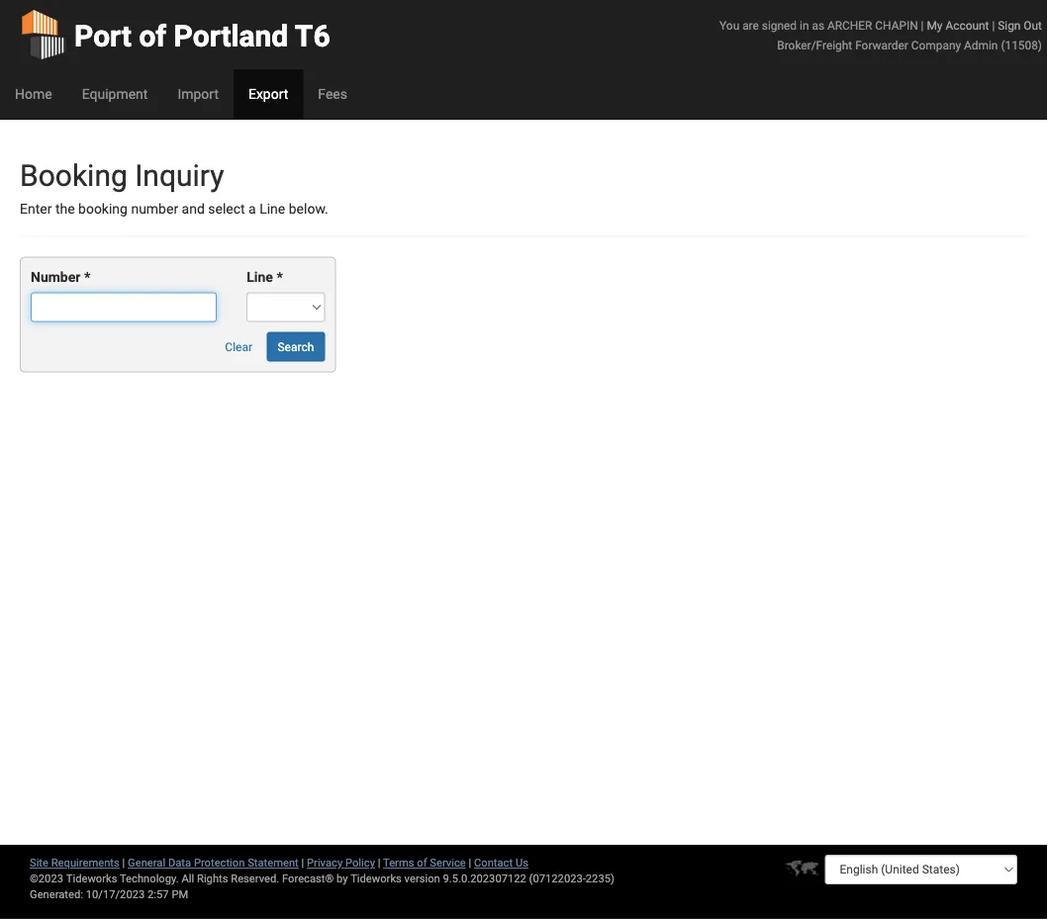Task type: vqa. For each thing, say whether or not it's contained in the screenshot.
OUT
yes



Task type: describe. For each thing, give the bounding box(es) containing it.
pm
[[172, 888, 188, 901]]

the
[[55, 201, 75, 217]]

technology.
[[120, 872, 179, 885]]

contact
[[474, 857, 513, 869]]

policy
[[345, 857, 375, 869]]

t6
[[295, 18, 330, 53]]

fees button
[[303, 69, 362, 119]]

us
[[516, 857, 528, 869]]

import button
[[163, 69, 234, 119]]

* for line *
[[277, 269, 283, 285]]

forwarder
[[855, 38, 908, 52]]

(11508)
[[1001, 38, 1042, 52]]

equipment
[[82, 86, 148, 102]]

Number * text field
[[31, 292, 217, 322]]

broker/freight
[[777, 38, 852, 52]]

company
[[911, 38, 961, 52]]

site
[[30, 857, 48, 869]]

account
[[946, 18, 989, 32]]

are
[[742, 18, 759, 32]]

requirements
[[51, 857, 120, 869]]

0 vertical spatial of
[[139, 18, 166, 53]]

| up forecast®
[[301, 857, 304, 869]]

general
[[128, 857, 165, 869]]

fees
[[318, 86, 347, 102]]

select
[[208, 201, 245, 217]]

a
[[249, 201, 256, 217]]

number
[[31, 269, 81, 285]]

inquiry
[[135, 158, 224, 193]]

export button
[[234, 69, 303, 119]]

in
[[800, 18, 809, 32]]

| left general
[[122, 857, 125, 869]]

line inside booking inquiry enter the booking number and select a line below.
[[259, 201, 285, 217]]

clear
[[225, 340, 252, 354]]

out
[[1024, 18, 1042, 32]]

chapin
[[875, 18, 918, 32]]

my account link
[[927, 18, 989, 32]]

site requirements link
[[30, 857, 120, 869]]

version
[[404, 872, 440, 885]]

port of portland t6
[[74, 18, 330, 53]]

rights
[[197, 872, 228, 885]]

10/17/2023
[[86, 888, 145, 901]]

equipment button
[[67, 69, 163, 119]]

below.
[[289, 201, 328, 217]]

portland
[[174, 18, 288, 53]]

tideworks
[[350, 872, 402, 885]]

number
[[131, 201, 178, 217]]

clear button
[[214, 332, 263, 362]]

2:57
[[148, 888, 169, 901]]



Task type: locate. For each thing, give the bounding box(es) containing it.
forecast®
[[282, 872, 334, 885]]

export
[[248, 86, 288, 102]]

| left my
[[921, 18, 924, 32]]

home
[[15, 86, 52, 102]]

terms of service link
[[383, 857, 466, 869]]

enter
[[20, 201, 52, 217]]

port
[[74, 18, 132, 53]]

line *
[[247, 269, 283, 285]]

data
[[168, 857, 191, 869]]

2 * from the left
[[277, 269, 283, 285]]

0 horizontal spatial of
[[139, 18, 166, 53]]

generated:
[[30, 888, 83, 901]]

port of portland t6 link
[[20, 0, 330, 69]]

9.5.0.202307122
[[443, 872, 526, 885]]

and
[[182, 201, 205, 217]]

archer
[[827, 18, 872, 32]]

line down a
[[247, 269, 273, 285]]

service
[[430, 857, 466, 869]]

number *
[[31, 269, 90, 285]]

1 horizontal spatial *
[[277, 269, 283, 285]]

of right port
[[139, 18, 166, 53]]

1 * from the left
[[84, 269, 90, 285]]

home button
[[0, 69, 67, 119]]

import
[[178, 86, 219, 102]]

1 horizontal spatial of
[[417, 857, 427, 869]]

search
[[278, 340, 314, 354]]

* up search button
[[277, 269, 283, 285]]

2235)
[[586, 872, 614, 885]]

of
[[139, 18, 166, 53], [417, 857, 427, 869]]

general data protection statement link
[[128, 857, 299, 869]]

(07122023-
[[529, 872, 586, 885]]

0 vertical spatial line
[[259, 201, 285, 217]]

you
[[720, 18, 739, 32]]

booking
[[20, 158, 127, 193]]

*
[[84, 269, 90, 285], [277, 269, 283, 285]]

terms
[[383, 857, 414, 869]]

admin
[[964, 38, 998, 52]]

statement
[[248, 857, 299, 869]]

contact us link
[[474, 857, 528, 869]]

0 horizontal spatial *
[[84, 269, 90, 285]]

| up tideworks
[[378, 857, 381, 869]]

* right number
[[84, 269, 90, 285]]

| up the 9.5.0.202307122
[[469, 857, 471, 869]]

as
[[812, 18, 824, 32]]

my
[[927, 18, 943, 32]]

of up version
[[417, 857, 427, 869]]

* for number *
[[84, 269, 90, 285]]

protection
[[194, 857, 245, 869]]

sign out link
[[998, 18, 1042, 32]]

reserved.
[[231, 872, 279, 885]]

©2023 tideworks
[[30, 872, 117, 885]]

privacy policy link
[[307, 857, 375, 869]]

site requirements | general data protection statement | privacy policy | terms of service | contact us ©2023 tideworks technology. all rights reserved. forecast® by tideworks version 9.5.0.202307122 (07122023-2235) generated: 10/17/2023 2:57 pm
[[30, 857, 614, 901]]

all
[[182, 872, 194, 885]]

of inside site requirements | general data protection statement | privacy policy | terms of service | contact us ©2023 tideworks technology. all rights reserved. forecast® by tideworks version 9.5.0.202307122 (07122023-2235) generated: 10/17/2023 2:57 pm
[[417, 857, 427, 869]]

| left sign
[[992, 18, 995, 32]]

signed
[[762, 18, 797, 32]]

you are signed in as archer chapin | my account | sign out broker/freight forwarder company admin (11508)
[[720, 18, 1042, 52]]

|
[[921, 18, 924, 32], [992, 18, 995, 32], [122, 857, 125, 869], [301, 857, 304, 869], [378, 857, 381, 869], [469, 857, 471, 869]]

booking inquiry enter the booking number and select a line below.
[[20, 158, 328, 217]]

booking
[[78, 201, 128, 217]]

sign
[[998, 18, 1021, 32]]

privacy
[[307, 857, 343, 869]]

1 vertical spatial line
[[247, 269, 273, 285]]

search button
[[267, 332, 325, 362]]

line right a
[[259, 201, 285, 217]]

by
[[337, 872, 348, 885]]

1 vertical spatial of
[[417, 857, 427, 869]]

line
[[259, 201, 285, 217], [247, 269, 273, 285]]



